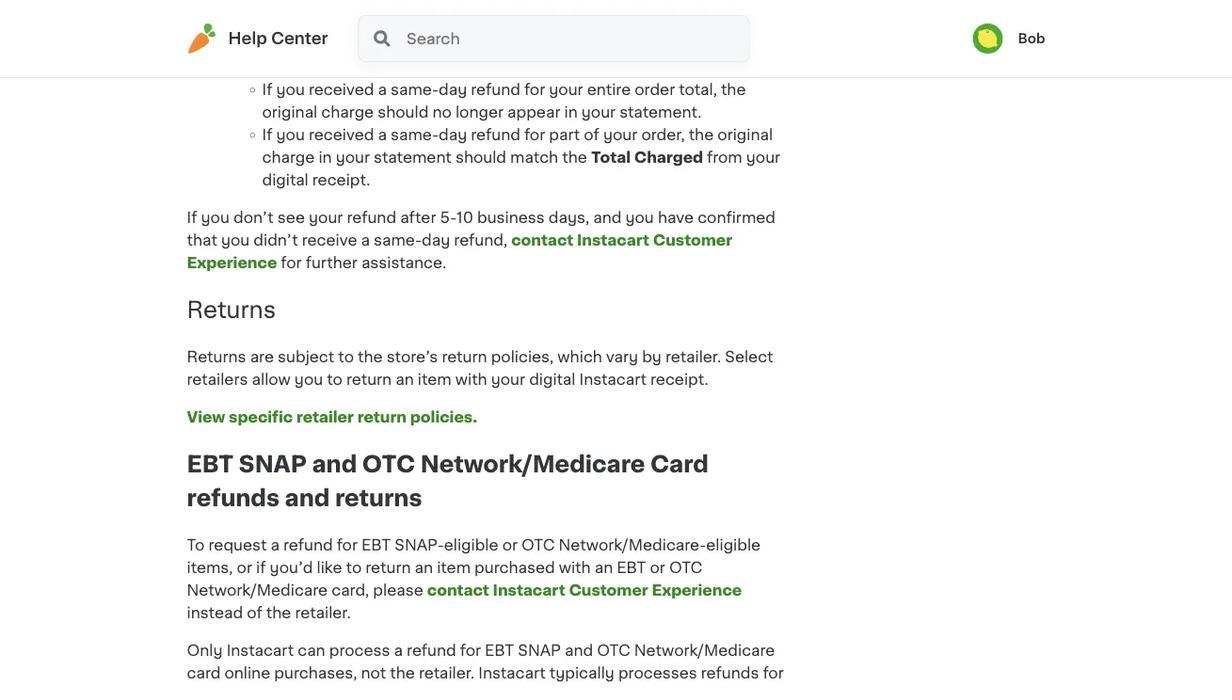 Task type: vqa. For each thing, say whether or not it's contained in the screenshot.
Floral, Party, & Gift link
no



Task type: locate. For each thing, give the bounding box(es) containing it.
0 horizontal spatial eligible
[[444, 537, 498, 552]]

and up typically
[[565, 643, 593, 658]]

same- inside "if you received a same-day refund for your entire order total, the original charge should no longer appear in your statement."
[[391, 82, 439, 97]]

0 horizontal spatial digital
[[262, 172, 308, 187]]

0 horizontal spatial total,
[[548, 0, 586, 7]]

for up match
[[524, 127, 545, 142]]

day inside if you received a same-day refund for part of your order, the original charge in your statement should match the
[[439, 127, 467, 142]]

1 vertical spatial with
[[559, 560, 591, 575]]

0 horizontal spatial receipt.
[[312, 172, 370, 187]]

1 vertical spatial should
[[455, 150, 506, 165]]

instacart for only instacart can process a refund for ebt snap and otc network/medicare card online purchases, not the retailer. instacart typically processes refunds fo
[[226, 643, 294, 658]]

0 vertical spatial card
[[416, 37, 450, 52]]

for up "appear" on the top
[[524, 82, 545, 97]]

ebt inside the only instacart can process a refund for ebt snap and otc network/medicare card online purchases, not the retailer. instacart typically processes refunds fo
[[485, 643, 514, 658]]

same- for your
[[391, 127, 439, 142]]

same- inside the "if you don't see your refund after 5-10 business days, and you have confirmed that you didn't receive a same-day refund,"
[[374, 233, 422, 248]]

network/medicare-
[[559, 537, 706, 552]]

1 horizontal spatial in
[[564, 105, 578, 120]]

have
[[658, 210, 694, 225]]

total, inside "if you received a same-day refund for your entire order total, the original charge should no longer appear in your statement."
[[679, 82, 717, 97]]

returns are subject to the store's return policies, which vary by retailer. select retailers allow you to return an item with your digital instacart receipt.
[[187, 349, 773, 387]]

statement down no
[[374, 150, 452, 165]]

instacart up 'online'
[[226, 643, 294, 658]]

returns up are
[[187, 298, 276, 321]]

1 vertical spatial contact
[[427, 582, 489, 598]]

charge for if you received a same-day refund for your entire order total, the original charge should no longer appear in your statement.
[[321, 105, 374, 120]]

1 horizontal spatial should
[[455, 150, 506, 165]]

1 horizontal spatial experience
[[652, 582, 742, 598]]

only instacart can process a refund for ebt snap and otc network/medicare card online purchases, not the retailer. instacart typically processes refunds fo
[[187, 643, 784, 686]]

2 vertical spatial retailer.
[[419, 665, 475, 680]]

same- for no
[[391, 82, 439, 97]]

you inside returns are subject to the store's return policies, which vary by retailer. select retailers allow you to return an item with your digital instacart receipt.
[[294, 372, 323, 387]]

0 vertical spatial total,
[[548, 0, 586, 7]]

1 vertical spatial same-
[[391, 127, 439, 142]]

after left 5-
[[400, 210, 436, 225]]

in up the part
[[564, 105, 578, 120]]

1 horizontal spatial charge
[[321, 105, 374, 120]]

contact
[[511, 233, 573, 248], [427, 582, 489, 598]]

1 vertical spatial receipt.
[[650, 372, 708, 387]]

experience
[[187, 255, 277, 270], [652, 582, 742, 598]]

returns for returns are subject to the store's return policies, which vary by retailer. select retailers allow you to return an item with your digital instacart receipt.
[[187, 349, 246, 364]]

experience for contact instacart customer experience
[[187, 255, 277, 270]]

for inside to request a refund for ebt snap-eligible or otc network/medicare-eligible items, or if you'd like to return an item purchased with an ebt or otc network/medicare card, please
[[337, 537, 358, 552]]

the inside the only instacart can process a refund for ebt snap and otc network/medicare card online purchases, not the retailer. instacart typically processes refunds fo
[[390, 665, 415, 680]]

statement down completed.
[[454, 37, 532, 52]]

0 vertical spatial refunds
[[695, 0, 753, 7]]

for up like
[[337, 537, 358, 552]]

further
[[306, 255, 358, 270]]

receipt. inside from your digital receipt.
[[312, 172, 370, 187]]

day inside "if you received a same-day refund for your entire order total, the original charge should no longer appear in your statement."
[[439, 82, 467, 97]]

order inside "if you received a same-day refund for your entire order total, the original charge should no longer appear in your statement."
[[635, 82, 675, 97]]

item inside returns are subject to the store's return policies, which vary by retailer. select retailers allow you to return an item with your digital instacart receipt.
[[418, 372, 452, 387]]

experience down 'that'
[[187, 255, 277, 270]]

after inside shows your final order total, including any refunds applied after your order completed.
[[322, 14, 358, 29]]

1 horizontal spatial order
[[504, 0, 544, 7]]

original down "received."
[[262, 105, 317, 120]]

experience inside the contact instacart customer experience
[[187, 255, 277, 270]]

returns up retailers
[[187, 349, 246, 364]]

an down 'store's'
[[396, 372, 414, 387]]

total,
[[548, 0, 586, 7], [679, 82, 717, 97]]

1 horizontal spatial receipt.
[[650, 372, 708, 387]]

you received.
[[224, 37, 781, 74]]

1 vertical spatial original
[[262, 105, 317, 120]]

a
[[378, 82, 387, 97], [378, 127, 387, 142], [361, 233, 370, 248], [271, 537, 280, 552], [394, 643, 403, 658]]

vary
[[606, 349, 638, 364]]

1 horizontal spatial snap
[[518, 643, 561, 658]]

with right the purchased
[[559, 560, 591, 575]]

0 vertical spatial after
[[322, 14, 358, 29]]

2 received from the top
[[309, 127, 374, 142]]

appear
[[507, 105, 560, 120]]

day up no
[[439, 82, 467, 97]]

1 vertical spatial to
[[327, 372, 343, 387]]

snap up typically
[[518, 643, 561, 658]]

otc up returns
[[362, 453, 415, 475]]

1 vertical spatial retailer.
[[295, 605, 351, 620]]

you inside "if you received a same-day refund for your entire order total, the original charge should no longer appear in your statement."
[[276, 82, 305, 97]]

instacart down 'days,'
[[577, 233, 650, 248]]

0 vertical spatial experience
[[187, 255, 277, 270]]

2 vertical spatial order
[[635, 82, 675, 97]]

0 vertical spatial contact instacart customer experience link
[[187, 233, 732, 270]]

not
[[361, 665, 386, 680]]

don't
[[233, 210, 274, 225]]

day for longer
[[439, 82, 467, 97]]

ebt down network/medicare-
[[617, 560, 646, 575]]

same- inside if you received a same-day refund for part of your order, the original charge in your statement should match the
[[391, 127, 439, 142]]

can
[[298, 643, 325, 658]]

you inside you received.
[[753, 37, 781, 52]]

0 vertical spatial received
[[309, 82, 374, 97]]

bob
[[1018, 32, 1045, 45]]

0 vertical spatial digital
[[262, 172, 308, 187]]

store's
[[387, 349, 438, 364]]

card
[[416, 37, 450, 52], [187, 665, 221, 680]]

1 received from the top
[[309, 82, 374, 97]]

5-
[[440, 210, 457, 225]]

contact down snap-
[[427, 582, 489, 598]]

1 vertical spatial order
[[400, 14, 441, 29]]

original
[[630, 37, 690, 52], [262, 105, 317, 120], [718, 127, 773, 142]]

retailer. right not
[[419, 665, 475, 680]]

1 vertical spatial total,
[[679, 82, 717, 97]]

receipt. down "by"
[[650, 372, 708, 387]]

total, inside shows your final order total, including any refunds applied after your order completed.
[[548, 0, 586, 7]]

0 horizontal spatial customer
[[569, 582, 648, 598]]

2 vertical spatial original
[[718, 127, 773, 142]]

1 vertical spatial card
[[187, 665, 221, 680]]

day down no
[[439, 127, 467, 142]]

or left if at the bottom left of page
[[237, 560, 252, 575]]

digital up see
[[262, 172, 308, 187]]

original inside if you received a same-day refund for part of your order, the original charge in your statement should match the
[[718, 127, 773, 142]]

otc up typically
[[597, 643, 630, 658]]

refunds up request
[[187, 487, 280, 509]]

2 horizontal spatial an
[[595, 560, 613, 575]]

customer inside contact instacart customer experience instead of the retailer.
[[569, 582, 648, 598]]

ebt down the 'view'
[[187, 453, 234, 475]]

network/medicare inside ebt snap and otc network/medicare card refunds and returns
[[420, 453, 645, 475]]

purchased
[[475, 560, 555, 575]]

or down network/medicare-
[[650, 560, 665, 575]]

charge up see
[[262, 150, 315, 165]]

open
[[224, 37, 266, 52]]

0 vertical spatial charge
[[693, 37, 749, 52]]

to
[[338, 349, 354, 364], [327, 372, 343, 387], [346, 560, 362, 575]]

1 horizontal spatial of
[[584, 127, 599, 142]]

2 horizontal spatial retailer.
[[665, 349, 721, 364]]

same- down no
[[391, 127, 439, 142]]

customer down network/medicare-
[[569, 582, 648, 598]]

receive
[[302, 233, 357, 248]]

should inside "if you received a same-day refund for your entire order total, the original charge should no longer appear in your statement."
[[378, 105, 429, 120]]

1 vertical spatial received
[[309, 127, 374, 142]]

network/medicare
[[420, 453, 645, 475], [187, 582, 328, 598], [634, 643, 775, 658]]

1 vertical spatial item
[[437, 560, 471, 575]]

instacart inside returns are subject to the store's return policies, which vary by retailer. select retailers allow you to return an item with your digital instacart receipt.
[[579, 372, 647, 387]]

0 horizontal spatial card
[[187, 665, 221, 680]]

return up the please
[[366, 560, 411, 575]]

and inside the "if you don't see your refund after 5-10 business days, and you have confirmed that you didn't receive a same-day refund,"
[[593, 210, 622, 225]]

contact instacart customer experience link down network/medicare-
[[427, 582, 742, 598]]

customer down have
[[653, 233, 732, 248]]

charge
[[693, 37, 749, 52], [321, 105, 374, 120], [262, 150, 315, 165]]

0 horizontal spatial an
[[396, 372, 414, 387]]

total charged
[[591, 150, 707, 165]]

instacart inside contact instacart customer experience instead of the retailer.
[[493, 582, 565, 598]]

refund down longer
[[471, 127, 520, 142]]

find
[[568, 37, 597, 52]]

0 vertical spatial of
[[584, 127, 599, 142]]

ebt snap and otc network/medicare card refunds and returns
[[187, 453, 709, 509]]

order up statement.
[[635, 82, 675, 97]]

subject
[[278, 349, 334, 364]]

typically
[[550, 665, 615, 680]]

1 vertical spatial experience
[[652, 582, 742, 598]]

1 horizontal spatial contact
[[511, 233, 573, 248]]

received inside "if you received a same-day refund for your entire order total, the original charge should no longer appear in your statement."
[[309, 82, 374, 97]]

instacart image
[[187, 24, 217, 54]]

total, up search search box
[[548, 0, 586, 7]]

receipt. up receive
[[312, 172, 370, 187]]

of right instead
[[247, 605, 262, 620]]

allow
[[252, 372, 291, 387]]

card down only
[[187, 665, 221, 680]]

for down contact instacart customer experience instead of the retailer.
[[460, 643, 481, 658]]

view specific retailer return policies.
[[187, 409, 477, 424]]

original inside "if you received a same-day refund for your entire order total, the original charge should no longer appear in your statement."
[[262, 105, 317, 120]]

customer
[[653, 233, 732, 248], [569, 582, 648, 598]]

total, up statement.
[[679, 82, 717, 97]]

0 vertical spatial network/medicare
[[420, 453, 645, 475]]

refunds right any
[[695, 0, 753, 7]]

0 vertical spatial retailer.
[[665, 349, 721, 364]]

ebt
[[187, 453, 234, 475], [361, 537, 391, 552], [617, 560, 646, 575], [485, 643, 514, 658]]

the inside returns are subject to the store's return policies, which vary by retailer. select retailers allow you to return an item with your digital instacart receipt.
[[358, 349, 383, 364]]

snap inside the only instacart can process a refund for ebt snap and otc network/medicare card online purchases, not the retailer. instacart typically processes refunds fo
[[518, 643, 561, 658]]

0 vertical spatial receipt.
[[312, 172, 370, 187]]

charge inside "if you received a same-day refund for your entire order total, the original charge should no longer appear in your statement."
[[321, 105, 374, 120]]

1 vertical spatial statement
[[374, 150, 452, 165]]

1 vertical spatial customer
[[569, 582, 648, 598]]

2 vertical spatial charge
[[262, 150, 315, 165]]

return
[[442, 349, 487, 364], [346, 372, 392, 387], [357, 409, 407, 424], [366, 560, 411, 575]]

customer inside the contact instacart customer experience
[[653, 233, 732, 248]]

a inside to request a refund for ebt snap-eligible or otc network/medicare-eligible items, or if you'd like to return an item purchased with an ebt or otc network/medicare card, please
[[271, 537, 280, 552]]

in up receive
[[319, 150, 332, 165]]

snap-
[[395, 537, 444, 552]]

card right credit
[[416, 37, 450, 52]]

a inside if you received a same-day refund for part of your order, the original charge in your statement should match the
[[378, 127, 387, 142]]

process
[[329, 643, 390, 658]]

if inside "if you received a same-day refund for your entire order total, the original charge should no longer appear in your statement."
[[262, 82, 272, 97]]

which
[[558, 349, 602, 364]]

0 vertical spatial statement
[[454, 37, 532, 52]]

1 horizontal spatial eligible
[[706, 537, 761, 552]]

digital down which in the left bottom of the page
[[529, 372, 575, 387]]

experience down network/medicare-
[[652, 582, 742, 598]]

should left no
[[378, 105, 429, 120]]

charge down bank
[[321, 105, 374, 120]]

original up from on the top of the page
[[718, 127, 773, 142]]

and right 'days,'
[[593, 210, 622, 225]]

refunds inside ebt snap and otc network/medicare card refunds and returns
[[187, 487, 280, 509]]

refunds
[[695, 0, 753, 7], [187, 487, 280, 509], [701, 665, 759, 680]]

0 horizontal spatial statement
[[374, 150, 452, 165]]

charge inside if you received a same-day refund for part of your order, the original charge in your statement should match the
[[262, 150, 315, 165]]

receipt. inside returns are subject to the store's return policies, which vary by retailer. select retailers allow you to return an item with your digital instacart receipt.
[[650, 372, 708, 387]]

0 horizontal spatial after
[[322, 14, 358, 29]]

order down shows
[[400, 14, 441, 29]]

your inside the "if you don't see your refund after 5-10 business days, and you have confirmed that you didn't receive a same-day refund,"
[[309, 210, 343, 225]]

day for statement
[[439, 127, 467, 142]]

and inside the only instacart can process a refund for ebt snap and otc network/medicare card online purchases, not the retailer. instacart typically processes refunds fo
[[565, 643, 593, 658]]

0 horizontal spatial charge
[[262, 150, 315, 165]]

to inside to request a refund for ebt snap-eligible or otc network/medicare-eligible items, or if you'd like to return an item purchased with an ebt or otc network/medicare card, please
[[346, 560, 362, 575]]

to down subject
[[327, 372, 343, 387]]

of inside contact instacart customer experience instead of the retailer.
[[247, 605, 262, 620]]

1 vertical spatial snap
[[518, 643, 561, 658]]

after inside the "if you don't see your refund after 5-10 business days, and you have confirmed that you didn't receive a same-day refund,"
[[400, 210, 436, 225]]

0 horizontal spatial experience
[[187, 255, 277, 270]]

instacart down the purchased
[[493, 582, 565, 598]]

1 horizontal spatial retailer.
[[419, 665, 475, 680]]

snap down specific
[[239, 453, 307, 475]]

retailer. right "by"
[[665, 349, 721, 364]]

an down snap-
[[415, 560, 433, 575]]

1 vertical spatial of
[[247, 605, 262, 620]]

1 horizontal spatial original
[[630, 37, 690, 52]]

or up the purchased
[[502, 537, 518, 552]]

refund inside the only instacart can process a refund for ebt snap and otc network/medicare card online purchases, not the retailer. instacart typically processes refunds fo
[[407, 643, 456, 658]]

refund
[[471, 82, 520, 97], [471, 127, 520, 142], [347, 210, 396, 225], [283, 537, 333, 552], [407, 643, 456, 658]]

retailer. inside the only instacart can process a refund for ebt snap and otc network/medicare card online purchases, not the retailer. instacart typically processes refunds fo
[[419, 665, 475, 680]]

2 horizontal spatial order
[[635, 82, 675, 97]]

0 vertical spatial item
[[418, 372, 452, 387]]

same- up "assistance."
[[374, 233, 422, 248]]

in inside if you received a same-day refund for part of your order, the original charge in your statement should match the
[[319, 150, 332, 165]]

item inside to request a refund for ebt snap-eligible or otc network/medicare-eligible items, or if you'd like to return an item purchased with an ebt or otc network/medicare card, please
[[437, 560, 471, 575]]

0 vertical spatial with
[[455, 372, 487, 387]]

received inside if you received a same-day refund for part of your order, the original charge in your statement should match the
[[309, 127, 374, 142]]

refund down contact instacart customer experience instead of the retailer.
[[407, 643, 456, 658]]

a inside "if you received a same-day refund for your entire order total, the original charge should no longer appear in your statement."
[[378, 82, 387, 97]]

same- up no
[[391, 82, 439, 97]]

retailer. down the card,
[[295, 605, 351, 620]]

1 horizontal spatial an
[[415, 560, 433, 575]]

0 vertical spatial in
[[564, 105, 578, 120]]

1 vertical spatial in
[[319, 150, 332, 165]]

2 vertical spatial refunds
[[701, 665, 759, 680]]

applied
[[262, 14, 318, 29]]

return down 'store's'
[[346, 372, 392, 387]]

with up policies.
[[455, 372, 487, 387]]

item down 'store's'
[[418, 372, 452, 387]]

1 vertical spatial network/medicare
[[187, 582, 328, 598]]

refunds inside the only instacart can process a refund for ebt snap and otc network/medicare card online purchases, not the retailer. instacart typically processes refunds fo
[[701, 665, 759, 680]]

card
[[650, 453, 709, 475]]

instacart for contact instacart customer experience
[[577, 233, 650, 248]]

if inside the "if you don't see your refund after 5-10 business days, and you have confirmed that you didn't receive a same-day refund,"
[[187, 210, 197, 225]]

returns inside returns are subject to the store's return policies, which vary by retailer. select retailers allow you to return an item with your digital instacart receipt.
[[187, 349, 246, 364]]

original for if you received a same-day refund for part of your order, the original charge in your statement should match the
[[718, 127, 773, 142]]

contact instacart customer experience link
[[187, 233, 732, 270], [427, 582, 742, 598]]

by
[[642, 349, 662, 364]]

for down didn't
[[281, 255, 302, 270]]

day down 5-
[[422, 233, 450, 248]]

0 horizontal spatial of
[[247, 605, 262, 620]]

you
[[753, 37, 781, 52], [276, 82, 305, 97], [276, 127, 305, 142], [201, 210, 230, 225], [625, 210, 654, 225], [221, 233, 250, 248], [294, 372, 323, 387]]

1 horizontal spatial digital
[[529, 372, 575, 387]]

0 vertical spatial if
[[262, 82, 272, 97]]

experience for contact instacart customer experience instead of the retailer.
[[652, 582, 742, 598]]

order right final
[[504, 0, 544, 7]]

of
[[584, 127, 599, 142], [247, 605, 262, 620]]

0 horizontal spatial original
[[262, 105, 317, 120]]

contact inside the contact instacart customer experience
[[511, 233, 573, 248]]

refund up for further assistance.
[[347, 210, 396, 225]]

refund up longer
[[471, 82, 520, 97]]

if
[[262, 82, 272, 97], [262, 127, 272, 142], [187, 210, 197, 225]]

0 vertical spatial returns
[[187, 298, 276, 321]]

digital
[[262, 172, 308, 187], [529, 372, 575, 387]]

1 vertical spatial if
[[262, 127, 272, 142]]

0 horizontal spatial in
[[319, 150, 332, 165]]

0 vertical spatial order
[[504, 0, 544, 7]]

with inside returns are subject to the store's return policies, which vary by retailer. select retailers allow you to return an item with your digital instacart receipt.
[[455, 372, 487, 387]]

1 vertical spatial after
[[400, 210, 436, 225]]

Search search field
[[405, 16, 749, 61]]

experience inside contact instacart customer experience instead of the retailer.
[[652, 582, 742, 598]]

1 returns from the top
[[187, 298, 276, 321]]

1 horizontal spatial after
[[400, 210, 436, 225]]

retailer. inside returns are subject to the store's return policies, which vary by retailer. select retailers allow you to return an item with your digital instacart receipt.
[[665, 349, 721, 364]]

instacart for contact instacart customer experience instead of the retailer.
[[493, 582, 565, 598]]

if inside if you received a same-day refund for part of your order, the original charge in your statement should match the
[[262, 127, 272, 142]]

refund up "you'd"
[[283, 537, 333, 552]]

otc
[[362, 453, 415, 475], [522, 537, 555, 552], [669, 560, 702, 575], [597, 643, 630, 658]]

contact down 'days,'
[[511, 233, 573, 248]]

1 vertical spatial charge
[[321, 105, 374, 120]]

items,
[[187, 560, 233, 575]]

in
[[564, 105, 578, 120], [319, 150, 332, 165]]

charge up statement.
[[693, 37, 749, 52]]

received for should
[[309, 82, 374, 97]]

return inside to request a refund for ebt snap-eligible or otc network/medicare-eligible items, or if you'd like to return an item purchased with an ebt or otc network/medicare card, please
[[366, 560, 411, 575]]

the inside contact instacart customer experience instead of the retailer.
[[266, 605, 291, 620]]

2 vertical spatial if
[[187, 210, 197, 225]]

ebt left snap-
[[361, 537, 391, 552]]

card,
[[332, 582, 369, 598]]

your
[[430, 0, 464, 7], [362, 14, 396, 29], [270, 37, 305, 52], [549, 82, 583, 97], [581, 105, 616, 120], [603, 127, 638, 142], [336, 150, 370, 165], [746, 150, 780, 165], [309, 210, 343, 225], [491, 372, 525, 387]]

contact inside contact instacart customer experience instead of the retailer.
[[427, 582, 489, 598]]

0 horizontal spatial should
[[378, 105, 429, 120]]

of right the part
[[584, 127, 599, 142]]

original down any
[[630, 37, 690, 52]]

2 returns from the top
[[187, 349, 246, 364]]

statement
[[454, 37, 532, 52], [374, 150, 452, 165]]

1 vertical spatial contact instacart customer experience link
[[427, 582, 742, 598]]

network/medicare inside to request a refund for ebt snap-eligible or otc network/medicare-eligible items, or if you'd like to return an item purchased with an ebt or otc network/medicare card, please
[[187, 582, 328, 598]]

if you don't see your refund after 5-10 business days, and you have confirmed that you didn't receive a same-day refund,
[[187, 210, 776, 248]]

should inside if you received a same-day refund for part of your order, the original charge in your statement should match the
[[455, 150, 506, 165]]

an down network/medicare-
[[595, 560, 613, 575]]

for inside "if you received a same-day refund for your entire order total, the original charge should no longer appear in your statement."
[[524, 82, 545, 97]]

0 vertical spatial should
[[378, 105, 429, 120]]

with
[[455, 372, 487, 387], [559, 560, 591, 575]]

after
[[322, 14, 358, 29], [400, 210, 436, 225]]

instacart down vary
[[579, 372, 647, 387]]

after up bank
[[322, 14, 358, 29]]

1 vertical spatial refunds
[[187, 487, 280, 509]]

0 horizontal spatial snap
[[239, 453, 307, 475]]

0 vertical spatial snap
[[239, 453, 307, 475]]

and left returns
[[285, 487, 330, 509]]

returns
[[187, 298, 276, 321], [187, 349, 246, 364]]

contact instacart customer experience link down '10'
[[187, 233, 732, 270]]

snap
[[239, 453, 307, 475], [518, 643, 561, 658]]

0 horizontal spatial with
[[455, 372, 487, 387]]

1 horizontal spatial customer
[[653, 233, 732, 248]]

order
[[504, 0, 544, 7], [400, 14, 441, 29], [635, 82, 675, 97]]

instacart inside the contact instacart customer experience
[[577, 233, 650, 248]]

refund inside "if you received a same-day refund for your entire order total, the original charge should no longer appear in your statement."
[[471, 82, 520, 97]]

the inside "if you received a same-day refund for your entire order total, the original charge should no longer appear in your statement."
[[721, 82, 746, 97]]

0 horizontal spatial retailer.
[[295, 605, 351, 620]]

1 horizontal spatial card
[[416, 37, 450, 52]]

instacart
[[577, 233, 650, 248], [579, 372, 647, 387], [493, 582, 565, 598], [226, 643, 294, 658], [478, 665, 546, 680]]

purchases,
[[274, 665, 357, 680]]

2 vertical spatial day
[[422, 233, 450, 248]]

final
[[468, 0, 500, 7]]

should down longer
[[455, 150, 506, 165]]

0 vertical spatial same-
[[391, 82, 439, 97]]

that
[[187, 233, 217, 248]]

returns
[[335, 487, 422, 509]]

ebt down contact instacart customer experience instead of the retailer.
[[485, 643, 514, 658]]

0 vertical spatial day
[[439, 82, 467, 97]]

to right subject
[[338, 349, 354, 364]]

item up contact instacart customer experience instead of the retailer.
[[437, 560, 471, 575]]

item
[[418, 372, 452, 387], [437, 560, 471, 575]]

like
[[317, 560, 342, 575]]

refunds right processes
[[701, 665, 759, 680]]

day
[[439, 82, 467, 97], [439, 127, 467, 142], [422, 233, 450, 248]]

to up the card,
[[346, 560, 362, 575]]

to
[[187, 537, 205, 552]]

0 horizontal spatial contact
[[427, 582, 489, 598]]

2 vertical spatial to
[[346, 560, 362, 575]]

customer for contact instacart customer experience
[[653, 233, 732, 248]]

digital inside returns are subject to the store's return policies, which vary by retailer. select retailers allow you to return an item with your digital instacart receipt.
[[529, 372, 575, 387]]

an inside returns are subject to the store's return policies, which vary by retailer. select retailers allow you to return an item with your digital instacart receipt.
[[396, 372, 414, 387]]



Task type: describe. For each thing, give the bounding box(es) containing it.
statement.
[[620, 105, 702, 120]]

refund inside if you received a same-day refund for part of your order, the original charge in your statement should match the
[[471, 127, 520, 142]]

0 horizontal spatial order
[[400, 14, 441, 29]]

and left find
[[536, 37, 564, 52]]

otc up the purchased
[[522, 537, 555, 552]]

digital inside from your digital receipt.
[[262, 172, 308, 187]]

card inside the only instacart can process a refund for ebt snap and otc network/medicare card online purchases, not the retailer. instacart typically processes refunds fo
[[187, 665, 221, 680]]

please
[[373, 582, 423, 598]]

instead
[[187, 605, 243, 620]]

if for if you received a same-day refund for your entire order total, the original charge should no longer appear in your statement.
[[262, 82, 272, 97]]

1 horizontal spatial statement
[[454, 37, 532, 52]]

network/medicare inside the only instacart can process a refund for ebt snap and otc network/medicare card online purchases, not the retailer. instacart typically processes refunds fo
[[634, 643, 775, 658]]

your inside from your digital receipt.
[[746, 150, 780, 165]]

and down view specific retailer return policies. link
[[312, 453, 357, 475]]

received.
[[224, 59, 294, 74]]

confirmed
[[698, 210, 776, 225]]

center
[[271, 31, 328, 47]]

didn't
[[254, 233, 298, 248]]

help center
[[228, 31, 328, 47]]

shows
[[378, 0, 426, 7]]

view specific retailer return policies. link
[[187, 409, 477, 424]]

select
[[725, 349, 773, 364]]

assistance.
[[361, 255, 446, 270]]

return right 'store's'
[[442, 349, 487, 364]]

a inside the only instacart can process a refund for ebt snap and otc network/medicare card online purchases, not the retailer. instacart typically processes refunds fo
[[394, 643, 403, 658]]

customer for contact instacart customer experience instead of the retailer.
[[569, 582, 648, 598]]

retailer
[[296, 409, 354, 424]]

help center link
[[187, 24, 328, 54]]

no
[[432, 105, 452, 120]]

specific
[[229, 409, 293, 424]]

see
[[278, 210, 305, 225]]

if for if you received a same-day refund for part of your order, the original charge in your statement should match the
[[262, 127, 272, 142]]

instacart left typically
[[478, 665, 546, 680]]

otc down network/medicare-
[[669, 560, 702, 575]]

online
[[224, 665, 270, 680]]

2 eligible from the left
[[706, 537, 761, 552]]

if you received a same-day refund for part of your order, the original charge in your statement should match the
[[262, 127, 773, 165]]

for inside the only instacart can process a refund for ebt snap and otc network/medicare card online purchases, not the retailer. instacart typically processes refunds fo
[[460, 643, 481, 658]]

charged
[[634, 150, 703, 165]]

processes
[[618, 665, 697, 680]]

if
[[256, 560, 266, 575]]

if for if you don't see your refund after 5-10 business days, and you have confirmed that you didn't receive a same-day refund,
[[187, 210, 197, 225]]

business
[[477, 210, 545, 225]]

charge for if you received a same-day refund for part of your order, the original charge in your statement should match the
[[262, 150, 315, 165]]

or right bank
[[349, 37, 364, 52]]

order,
[[641, 127, 685, 142]]

days,
[[549, 210, 589, 225]]

ebt inside ebt snap and otc network/medicare card refunds and returns
[[187, 453, 234, 475]]

you inside if you received a same-day refund for part of your order, the original charge in your statement should match the
[[276, 127, 305, 142]]

a inside the "if you don't see your refund after 5-10 business days, and you have confirmed that you didn't receive a same-day refund,"
[[361, 233, 370, 248]]

including
[[590, 0, 660, 7]]

policies.
[[410, 409, 477, 424]]

contact for contact instacart customer experience
[[511, 233, 573, 248]]

returns for returns
[[187, 298, 276, 321]]

user avatar image
[[973, 24, 1003, 54]]

0 vertical spatial to
[[338, 349, 354, 364]]

help
[[228, 31, 267, 47]]

10
[[457, 210, 473, 225]]

to request a refund for ebt snap-eligible or otc network/medicare-eligible items, or if you'd like to return an item purchased with an ebt or otc network/medicare card, please
[[187, 537, 761, 598]]

if you received a same-day refund for your entire order total, the original charge should no longer appear in your statement.
[[262, 82, 746, 120]]

1 eligible from the left
[[444, 537, 498, 552]]

retailer. inside contact instacart customer experience instead of the retailer.
[[295, 605, 351, 620]]

only
[[187, 643, 223, 658]]

for further assistance.
[[277, 255, 446, 270]]

contact instacart customer experience instead of the retailer.
[[187, 582, 742, 620]]

completed.
[[444, 14, 531, 29]]

part
[[549, 127, 580, 142]]

shows your final order total, including any refunds applied after your order completed.
[[262, 0, 753, 29]]

return right retailer
[[357, 409, 407, 424]]

with inside to request a refund for ebt snap-eligible or otc network/medicare-eligible items, or if you'd like to return an item purchased with an ebt or otc network/medicare card, please
[[559, 560, 591, 575]]

any
[[663, 0, 691, 7]]

bank
[[308, 37, 345, 52]]

contact instacart customer experience
[[187, 233, 732, 270]]

view
[[187, 409, 225, 424]]

otc inside the only instacart can process a refund for ebt snap and otc network/medicare card online purchases, not the retailer. instacart typically processes refunds fo
[[597, 643, 630, 658]]

day inside the "if you don't see your refund after 5-10 business days, and you have confirmed that you didn't receive a same-day refund,"
[[422, 233, 450, 248]]

bob link
[[973, 24, 1045, 54]]

otc inside ebt snap and otc network/medicare card refunds and returns
[[362, 453, 415, 475]]

from your digital receipt.
[[262, 150, 780, 187]]

open your bank or credit card statement and find the original charge
[[224, 37, 753, 52]]

longer
[[455, 105, 504, 120]]

your inside returns are subject to the store's return policies, which vary by retailer. select retailers allow you to return an item with your digital instacart receipt.
[[491, 372, 525, 387]]

credit
[[368, 37, 413, 52]]

0 vertical spatial original
[[630, 37, 690, 52]]

in inside "if you received a same-day refund for your entire order total, the original charge should no longer appear in your statement."
[[564, 105, 578, 120]]

refunds inside shows your final order total, including any refunds applied after your order completed.
[[695, 0, 753, 7]]

of inside if you received a same-day refund for part of your order, the original charge in your statement should match the
[[584, 127, 599, 142]]

policies,
[[491, 349, 554, 364]]

refund inside the "if you don't see your refund after 5-10 business days, and you have confirmed that you didn't receive a same-day refund,"
[[347, 210, 396, 225]]

from
[[707, 150, 742, 165]]

request
[[209, 537, 267, 552]]

statement inside if you received a same-day refund for part of your order, the original charge in your statement should match the
[[374, 150, 452, 165]]

retailers
[[187, 372, 248, 387]]

are
[[250, 349, 274, 364]]

original for if you received a same-day refund for your entire order total, the original charge should no longer appear in your statement.
[[262, 105, 317, 120]]

refund inside to request a refund for ebt snap-eligible or otc network/medicare-eligible items, or if you'd like to return an item purchased with an ebt or otc network/medicare card, please
[[283, 537, 333, 552]]

snap inside ebt snap and otc network/medicare card refunds and returns
[[239, 453, 307, 475]]

for inside if you received a same-day refund for part of your order, the original charge in your statement should match the
[[524, 127, 545, 142]]

entire
[[587, 82, 631, 97]]

you'd
[[270, 560, 313, 575]]

contact for contact instacart customer experience instead of the retailer.
[[427, 582, 489, 598]]

received for in
[[309, 127, 374, 142]]

refund,
[[454, 233, 507, 248]]

match
[[510, 150, 558, 165]]

total
[[591, 150, 631, 165]]



